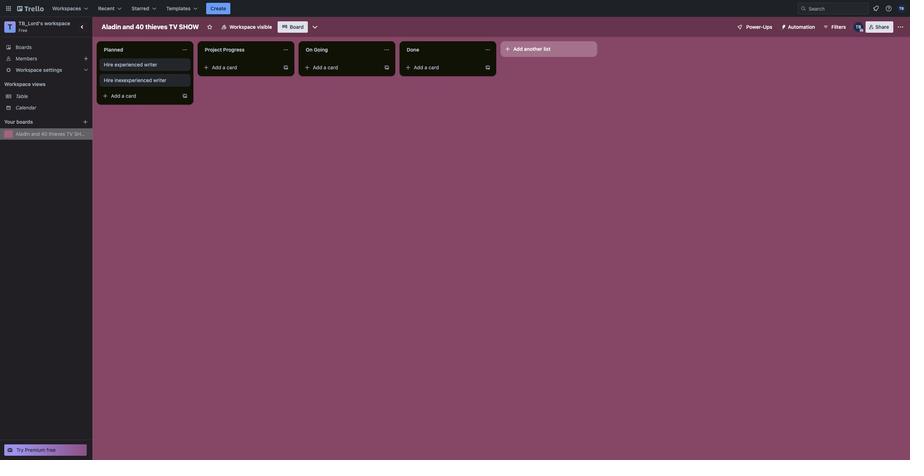 Task type: locate. For each thing, give the bounding box(es) containing it.
add down project
[[212, 64, 221, 70]]

views
[[32, 81, 46, 87]]

hire left inexexperienced
[[104, 77, 113, 83]]

show down 'add board' image
[[74, 131, 89, 137]]

workspace for workspace views
[[4, 81, 31, 87]]

0 vertical spatial 40
[[135, 23, 144, 31]]

40 down starred
[[135, 23, 144, 31]]

aladin
[[102, 23, 121, 31], [16, 131, 30, 137]]

and down starred
[[123, 23, 134, 31]]

add down on going
[[313, 64, 322, 70]]

another
[[524, 46, 542, 52]]

writer up hire inexexperienced writer link
[[144, 62, 157, 68]]

add a card down inexexperienced
[[111, 93, 136, 99]]

a down 'going' on the left
[[324, 64, 326, 70]]

workspace left visible
[[230, 24, 256, 30]]

card down inexexperienced
[[126, 93, 136, 99]]

add
[[514, 46, 523, 52], [212, 64, 221, 70], [313, 64, 322, 70], [414, 64, 423, 70], [111, 93, 120, 99]]

add a card button down on going text field
[[302, 62, 381, 73]]

share button
[[866, 21, 894, 33]]

and
[[123, 23, 134, 31], [31, 131, 40, 137]]

0 horizontal spatial 40
[[41, 131, 47, 137]]

40 down your boards with 1 items 'element'
[[41, 131, 47, 137]]

0 vertical spatial create from template… image
[[283, 65, 289, 70]]

1 horizontal spatial thieves
[[145, 23, 168, 31]]

settings
[[43, 67, 62, 73]]

2 vertical spatial workspace
[[4, 81, 31, 87]]

add a card
[[212, 64, 237, 70], [313, 64, 338, 70], [414, 64, 439, 70], [111, 93, 136, 99]]

show
[[179, 23, 199, 31], [74, 131, 89, 137]]

workspace visible
[[230, 24, 272, 30]]

1 horizontal spatial aladin
[[102, 23, 121, 31]]

workspace navigation collapse icon image
[[78, 22, 87, 32]]

writer down 'hire experienced writer' link
[[153, 77, 166, 83]]

hire for hire experienced writer
[[104, 62, 113, 68]]

workspace settings button
[[0, 64, 92, 76]]

0 vertical spatial workspace
[[230, 24, 256, 30]]

1 horizontal spatial and
[[123, 23, 134, 31]]

create from template… image for on going
[[384, 65, 390, 70]]

hire down planned
[[104, 62, 113, 68]]

tb_lord (tylerblack44) image
[[854, 22, 864, 32]]

1 horizontal spatial create from template… image
[[283, 65, 289, 70]]

add a card down project progress
[[212, 64, 237, 70]]

0 vertical spatial show
[[179, 23, 199, 31]]

premium
[[25, 447, 45, 453]]

1 vertical spatial aladin and 40 thieves tv show
[[16, 131, 89, 137]]

create from template… image
[[384, 65, 390, 70], [485, 65, 491, 70]]

1 vertical spatial hire
[[104, 77, 113, 83]]

1 hire from the top
[[104, 62, 113, 68]]

boards
[[16, 44, 32, 50]]

templates button
[[162, 3, 202, 14]]

try premium free button
[[4, 445, 87, 456]]

customize views image
[[312, 23, 319, 31]]

tb_lord's
[[18, 20, 43, 26]]

hire experienced writer link
[[104, 61, 186, 68]]

and inside board name text box
[[123, 23, 134, 31]]

aladin down recent popup button
[[102, 23, 121, 31]]

0 horizontal spatial aladin and 40 thieves tv show
[[16, 131, 89, 137]]

workspace
[[44, 20, 70, 26]]

this member is an admin of this board. image
[[860, 29, 863, 32]]

0 vertical spatial writer
[[144, 62, 157, 68]]

back to home image
[[17, 3, 44, 14]]

1 horizontal spatial 40
[[135, 23, 144, 31]]

0 horizontal spatial thieves
[[49, 131, 65, 137]]

members
[[16, 55, 37, 62]]

thieves inside the aladin and 40 thieves tv show link
[[49, 131, 65, 137]]

add board image
[[83, 119, 88, 125]]

search image
[[801, 6, 807, 11]]

0 vertical spatial tv
[[169, 23, 178, 31]]

card
[[227, 64, 237, 70], [328, 64, 338, 70], [429, 64, 439, 70], [126, 93, 136, 99]]

aladin and 40 thieves tv show down starred dropdown button
[[102, 23, 199, 31]]

add a card button for done
[[403, 62, 482, 73]]

0 horizontal spatial and
[[31, 131, 40, 137]]

add a card button down project progress text box
[[201, 62, 280, 73]]

thieves down your boards with 1 items 'element'
[[49, 131, 65, 137]]

writer inside hire inexexperienced writer link
[[153, 77, 166, 83]]

writer
[[144, 62, 157, 68], [153, 77, 166, 83]]

add a card button down done text box
[[403, 62, 482, 73]]

2 hire from the top
[[104, 77, 113, 83]]

create from template… image
[[283, 65, 289, 70], [182, 93, 188, 99]]

tv
[[169, 23, 178, 31], [66, 131, 73, 137]]

2 create from template… image from the left
[[485, 65, 491, 70]]

1 horizontal spatial aladin and 40 thieves tv show
[[102, 23, 199, 31]]

1 vertical spatial thieves
[[49, 131, 65, 137]]

a down project progress
[[223, 64, 225, 70]]

Planned text field
[[100, 44, 178, 55]]

workspace down members
[[16, 67, 42, 73]]

thieves
[[145, 23, 168, 31], [49, 131, 65, 137]]

add for on going
[[313, 64, 322, 70]]

hire inside 'hire experienced writer' link
[[104, 62, 113, 68]]

workspace settings
[[16, 67, 62, 73]]

workspace visible button
[[217, 21, 276, 33]]

1 vertical spatial tv
[[66, 131, 73, 137]]

card for project progress
[[227, 64, 237, 70]]

0 vertical spatial thieves
[[145, 23, 168, 31]]

aladin down the boards
[[16, 131, 30, 137]]

40
[[135, 23, 144, 31], [41, 131, 47, 137]]

workspace inside workspace settings popup button
[[16, 67, 42, 73]]

1 vertical spatial workspace
[[16, 67, 42, 73]]

1 create from template… image from the left
[[384, 65, 390, 70]]

add left another
[[514, 46, 523, 52]]

board link
[[278, 21, 308, 33]]

show down templates popup button
[[179, 23, 199, 31]]

0 vertical spatial and
[[123, 23, 134, 31]]

0 horizontal spatial create from template… image
[[384, 65, 390, 70]]

t link
[[4, 21, 16, 33]]

add a card for project progress
[[212, 64, 237, 70]]

workspace up the table
[[4, 81, 31, 87]]

aladin and 40 thieves tv show down your boards with 1 items 'element'
[[16, 131, 89, 137]]

aladin and 40 thieves tv show
[[102, 23, 199, 31], [16, 131, 89, 137]]

power-ups button
[[732, 21, 777, 33]]

add a card for planned
[[111, 93, 136, 99]]

add a card button down hire inexexperienced writer
[[100, 90, 179, 102]]

add for done
[[414, 64, 423, 70]]

project progress
[[205, 47, 245, 53]]

tv down calendar link
[[66, 131, 73, 137]]

1 horizontal spatial tv
[[169, 23, 178, 31]]

workspace for workspace settings
[[16, 67, 42, 73]]

a down inexexperienced
[[122, 93, 124, 99]]

hire inside hire inexexperienced writer link
[[104, 77, 113, 83]]

1 vertical spatial aladin
[[16, 131, 30, 137]]

writer for hire inexexperienced writer
[[153, 77, 166, 83]]

aladin and 40 thieves tv show link
[[16, 131, 89, 138]]

a down done text box
[[425, 64, 427, 70]]

filters button
[[821, 21, 848, 33]]

card down progress
[[227, 64, 237, 70]]

0 vertical spatial aladin and 40 thieves tv show
[[102, 23, 199, 31]]

card for on going
[[328, 64, 338, 70]]

1 vertical spatial 40
[[41, 131, 47, 137]]

1 horizontal spatial show
[[179, 23, 199, 31]]

tyler black (tylerblack44) image
[[898, 4, 906, 13]]

0 notifications image
[[872, 4, 881, 13]]

hire inexexperienced writer
[[104, 77, 166, 83]]

0 vertical spatial hire
[[104, 62, 113, 68]]

add down the done
[[414, 64, 423, 70]]

0 vertical spatial aladin
[[102, 23, 121, 31]]

calendar link
[[16, 104, 88, 111]]

thieves down starred dropdown button
[[145, 23, 168, 31]]

boards
[[16, 119, 33, 125]]

card down done text box
[[429, 64, 439, 70]]

tv down templates
[[169, 23, 178, 31]]

hire
[[104, 62, 113, 68], [104, 77, 113, 83]]

free
[[47, 447, 56, 453]]

add a card down the done
[[414, 64, 439, 70]]

a for done
[[425, 64, 427, 70]]

power-
[[747, 24, 763, 30]]

1 vertical spatial writer
[[153, 77, 166, 83]]

0 horizontal spatial show
[[74, 131, 89, 137]]

1 vertical spatial and
[[31, 131, 40, 137]]

writer inside 'hire experienced writer' link
[[144, 62, 157, 68]]

add a card button
[[201, 62, 280, 73], [302, 62, 381, 73], [403, 62, 482, 73], [100, 90, 179, 102]]

and down your boards with 1 items 'element'
[[31, 131, 40, 137]]

workspace
[[230, 24, 256, 30], [16, 67, 42, 73], [4, 81, 31, 87]]

1 vertical spatial create from template… image
[[182, 93, 188, 99]]

inexexperienced
[[115, 77, 152, 83]]

a
[[223, 64, 225, 70], [324, 64, 326, 70], [425, 64, 427, 70], [122, 93, 124, 99]]

0 horizontal spatial create from template… image
[[182, 93, 188, 99]]

create from template… image for project progress
[[283, 65, 289, 70]]

add down inexexperienced
[[111, 93, 120, 99]]

1 vertical spatial show
[[74, 131, 89, 137]]

on going
[[306, 47, 328, 53]]

tb_lord's workspace link
[[18, 20, 70, 26]]

thieves inside board name text box
[[145, 23, 168, 31]]

40 inside board name text box
[[135, 23, 144, 31]]

tv inside board name text box
[[169, 23, 178, 31]]

add a card down 'going' on the left
[[313, 64, 338, 70]]

card down on going text field
[[328, 64, 338, 70]]

1 horizontal spatial create from template… image
[[485, 65, 491, 70]]

workspace inside "workspace visible" "button"
[[230, 24, 256, 30]]



Task type: vqa. For each thing, say whether or not it's contained in the screenshot.
CARD
yes



Task type: describe. For each thing, give the bounding box(es) containing it.
starred
[[132, 5, 149, 11]]

calendar
[[16, 105, 36, 111]]

table link
[[16, 93, 88, 100]]

project
[[205, 47, 222, 53]]

free
[[18, 28, 27, 33]]

automation button
[[778, 21, 820, 33]]

add a card button for on going
[[302, 62, 381, 73]]

list
[[544, 46, 551, 52]]

automation
[[788, 24, 815, 30]]

recent button
[[94, 3, 126, 14]]

try
[[16, 447, 24, 453]]

create from template… image for planned
[[182, 93, 188, 99]]

0 horizontal spatial tv
[[66, 131, 73, 137]]

add a card button for project progress
[[201, 62, 280, 73]]

On Going text field
[[302, 44, 380, 55]]

experienced
[[115, 62, 143, 68]]

hire for hire inexexperienced writer
[[104, 77, 113, 83]]

add another list
[[514, 46, 551, 52]]

board
[[290, 24, 304, 30]]

Project Progress text field
[[201, 44, 279, 55]]

add for planned
[[111, 93, 120, 99]]

t
[[8, 23, 12, 31]]

going
[[314, 47, 328, 53]]

add a card for on going
[[313, 64, 338, 70]]

card for done
[[429, 64, 439, 70]]

starred button
[[127, 3, 161, 14]]

show inside board name text box
[[179, 23, 199, 31]]

writer for hire experienced writer
[[144, 62, 157, 68]]

on
[[306, 47, 313, 53]]

add a card button for planned
[[100, 90, 179, 102]]

your boards with 1 items element
[[4, 118, 72, 126]]

your
[[4, 119, 15, 125]]

ups
[[763, 24, 773, 30]]

open information menu image
[[886, 5, 893, 12]]

star or unstar board image
[[207, 24, 212, 30]]

filters
[[832, 24, 846, 30]]

templates
[[166, 5, 191, 11]]

workspaces
[[52, 5, 81, 11]]

visible
[[257, 24, 272, 30]]

card for planned
[[126, 93, 136, 99]]

table
[[16, 93, 28, 99]]

show menu image
[[897, 23, 904, 31]]

add a card for done
[[414, 64, 439, 70]]

boards link
[[0, 42, 92, 53]]

aladin inside board name text box
[[102, 23, 121, 31]]

0 horizontal spatial aladin
[[16, 131, 30, 137]]

a for project progress
[[223, 64, 225, 70]]

a for on going
[[324, 64, 326, 70]]

add another list button
[[501, 41, 597, 57]]

try premium free
[[16, 447, 56, 453]]

create button
[[206, 3, 231, 14]]

add for project progress
[[212, 64, 221, 70]]

workspace views
[[4, 81, 46, 87]]

workspaces button
[[48, 3, 92, 14]]

Board name text field
[[98, 21, 203, 33]]

a for planned
[[122, 93, 124, 99]]

recent
[[98, 5, 115, 11]]

planned
[[104, 47, 123, 53]]

power-ups
[[747, 24, 773, 30]]

create
[[211, 5, 226, 11]]

tb_lord's workspace free
[[18, 20, 70, 33]]

members link
[[0, 53, 92, 64]]

hire experienced writer
[[104, 62, 157, 68]]

done
[[407, 47, 419, 53]]

share
[[876, 24, 889, 30]]

your boards
[[4, 119, 33, 125]]

workspace for workspace visible
[[230, 24, 256, 30]]

Done text field
[[403, 44, 481, 55]]

sm image
[[778, 21, 788, 31]]

Search field
[[807, 3, 869, 14]]

primary element
[[0, 0, 910, 17]]

create from template… image for done
[[485, 65, 491, 70]]

hire inexexperienced writer link
[[104, 77, 186, 84]]

progress
[[223, 47, 245, 53]]

aladin and 40 thieves tv show inside board name text box
[[102, 23, 199, 31]]



